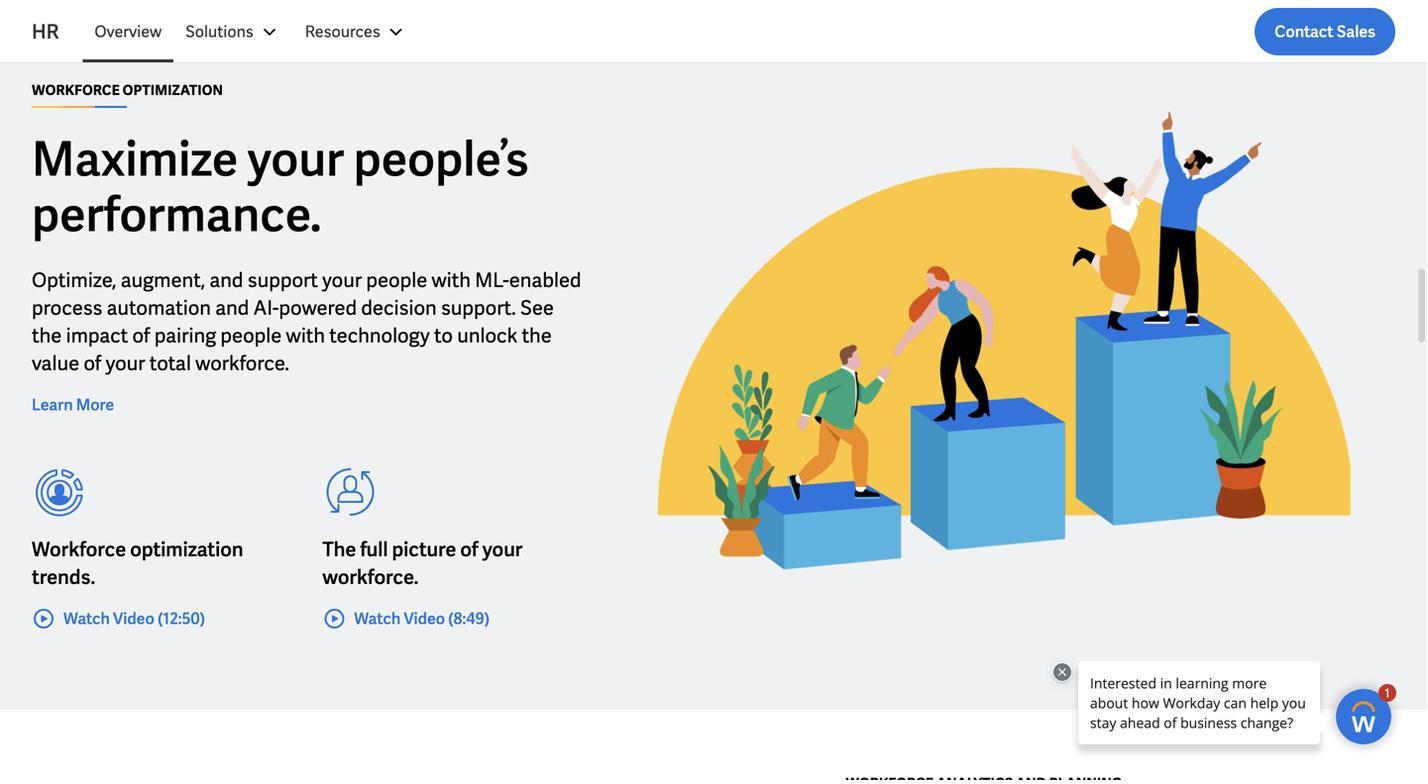 Task type: vqa. For each thing, say whether or not it's contained in the screenshot.
Your inside Maximize your people's performance.
yes



Task type: locate. For each thing, give the bounding box(es) containing it.
1 horizontal spatial the
[[522, 323, 552, 349]]

0 vertical spatial and
[[209, 268, 243, 293]]

1 vertical spatial workforce.
[[322, 565, 419, 591]]

of down the impact
[[84, 351, 101, 377]]

value
[[32, 351, 79, 377]]

support.
[[441, 295, 516, 321]]

2 the from the left
[[522, 323, 552, 349]]

workforce. down full
[[322, 565, 419, 591]]

your inside maximize your people's performance.
[[247, 128, 344, 190]]

2 watch from the left
[[354, 609, 401, 630]]

people
[[366, 268, 427, 293], [220, 323, 282, 349]]

list
[[83, 8, 1395, 55]]

and left support
[[209, 268, 243, 293]]

watch
[[63, 609, 110, 630], [354, 609, 401, 630]]

workforce.
[[195, 351, 289, 377], [322, 565, 419, 591]]

1 watch from the left
[[63, 609, 110, 630]]

your
[[247, 128, 344, 190], [322, 268, 362, 293], [106, 351, 145, 377], [482, 537, 523, 563]]

1 video from the left
[[113, 609, 154, 630]]

watch video (8:49)
[[354, 609, 490, 630]]

0 horizontal spatial watch
[[63, 609, 110, 630]]

of down automation
[[132, 323, 150, 349]]

1 the from the left
[[32, 323, 62, 349]]

support
[[247, 268, 318, 293]]

and left ai-
[[215, 295, 249, 321]]

ml-
[[475, 268, 509, 293]]

workforce
[[32, 537, 126, 563]]

menu
[[83, 8, 420, 55]]

watch down full
[[354, 609, 401, 630]]

2 horizontal spatial of
[[460, 537, 478, 563]]

of
[[132, 323, 150, 349], [84, 351, 101, 377], [460, 537, 478, 563]]

see
[[520, 295, 554, 321]]

sales
[[1337, 21, 1376, 42]]

the down see
[[522, 323, 552, 349]]

with down the powered
[[286, 323, 325, 349]]

video
[[113, 609, 154, 630], [404, 609, 445, 630]]

1 vertical spatial people
[[220, 323, 282, 349]]

performance.
[[32, 184, 322, 246]]

2 video from the left
[[404, 609, 445, 630]]

0 horizontal spatial with
[[286, 323, 325, 349]]

workforce
[[32, 81, 120, 99]]

and
[[209, 268, 243, 293], [215, 295, 249, 321]]

the
[[32, 323, 62, 349], [522, 323, 552, 349]]

0 vertical spatial workforce.
[[195, 351, 289, 377]]

0 horizontal spatial of
[[84, 351, 101, 377]]

resources
[[305, 21, 380, 42]]

people up decision
[[366, 268, 427, 293]]

list containing overview
[[83, 8, 1395, 55]]

powered
[[279, 295, 357, 321]]

people down ai-
[[220, 323, 282, 349]]

1 horizontal spatial workforce.
[[322, 565, 419, 591]]

1 horizontal spatial video
[[404, 609, 445, 630]]

workforce. down ai-
[[195, 351, 289, 377]]

1 horizontal spatial watch
[[354, 609, 401, 630]]

video left (12:50)
[[113, 609, 154, 630]]

(12:50)
[[158, 609, 205, 630]]

0 horizontal spatial video
[[113, 609, 154, 630]]

overview
[[95, 21, 162, 42]]

contact sales link
[[1255, 8, 1395, 55]]

0 vertical spatial of
[[132, 323, 150, 349]]

0 horizontal spatial workforce.
[[195, 351, 289, 377]]

the up value
[[32, 323, 62, 349]]

watch for picture
[[354, 609, 401, 630]]

1 vertical spatial with
[[286, 323, 325, 349]]

hr link
[[32, 18, 83, 46]]

watch down trends.
[[63, 609, 110, 630]]

optimization
[[123, 81, 223, 99]]

hr
[[32, 19, 59, 45]]

the
[[322, 537, 356, 563]]

contact
[[1275, 21, 1333, 42]]

of inside the full picture of your workforce.
[[460, 537, 478, 563]]

0 horizontal spatial the
[[32, 323, 62, 349]]

the full picture of your workforce.
[[322, 537, 523, 591]]

2 vertical spatial of
[[460, 537, 478, 563]]

automation
[[107, 295, 211, 321]]

menu containing overview
[[83, 8, 420, 55]]

video for trends.
[[113, 609, 154, 630]]

with
[[432, 268, 471, 293], [286, 323, 325, 349]]

workforce. inside the "optimize, augment, and support your people with ml-enabled process automation and ai-powered decision support. see the impact of pairing people with technology to unlock the value of your total workforce."
[[195, 351, 289, 377]]

video left (8:49)
[[404, 609, 445, 630]]

enabled
[[509, 268, 581, 293]]

with up support.
[[432, 268, 471, 293]]

1 horizontal spatial with
[[432, 268, 471, 293]]

of right picture
[[460, 537, 478, 563]]

learn
[[32, 395, 73, 416]]

watch video (8:49) link
[[322, 607, 490, 631]]

0 vertical spatial people
[[366, 268, 427, 293]]



Task type: describe. For each thing, give the bounding box(es) containing it.
picture
[[392, 537, 456, 563]]

maximize your people's performance.
[[32, 128, 529, 246]]

1 horizontal spatial of
[[132, 323, 150, 349]]

augment,
[[121, 268, 205, 293]]

to
[[434, 323, 453, 349]]

1 vertical spatial of
[[84, 351, 101, 377]]

optimize, augment, and support your people with ml-enabled process automation and ai-powered decision support. see the impact of pairing people with technology to unlock the value of your total workforce.
[[32, 268, 581, 377]]

pairing
[[154, 323, 216, 349]]

your inside the full picture of your workforce.
[[482, 537, 523, 563]]

optimize,
[[32, 268, 116, 293]]

decision
[[361, 295, 437, 321]]

resources button
[[293, 8, 420, 55]]

'' image
[[613, 80, 1395, 602]]

watch video (12:50) link
[[32, 607, 205, 631]]

0 vertical spatial with
[[432, 268, 471, 293]]

total
[[149, 351, 191, 377]]

maximize
[[32, 128, 238, 190]]

learn more
[[32, 395, 114, 416]]

optimization
[[130, 537, 243, 563]]

unlock
[[457, 323, 518, 349]]

impact
[[66, 323, 128, 349]]

people's
[[353, 128, 529, 190]]

process
[[32, 295, 102, 321]]

solutions
[[185, 21, 253, 42]]

solutions button
[[174, 8, 293, 55]]

workforce optimization
[[32, 81, 223, 99]]

ai-
[[253, 295, 279, 321]]

0 horizontal spatial people
[[220, 323, 282, 349]]

1 vertical spatial and
[[215, 295, 249, 321]]

technology
[[329, 323, 430, 349]]

full
[[360, 537, 388, 563]]

overview link
[[83, 8, 174, 55]]

workforce optimization trends.
[[32, 537, 243, 591]]

workforce. inside the full picture of your workforce.
[[322, 565, 419, 591]]

watch for trends.
[[63, 609, 110, 630]]

trends.
[[32, 565, 95, 591]]

(8:49)
[[448, 609, 490, 630]]

contact sales
[[1275, 21, 1376, 42]]

learn more link
[[32, 393, 114, 417]]

watch video (12:50)
[[63, 609, 205, 630]]

1 horizontal spatial people
[[366, 268, 427, 293]]

more
[[76, 395, 114, 416]]

video for picture
[[404, 609, 445, 630]]



